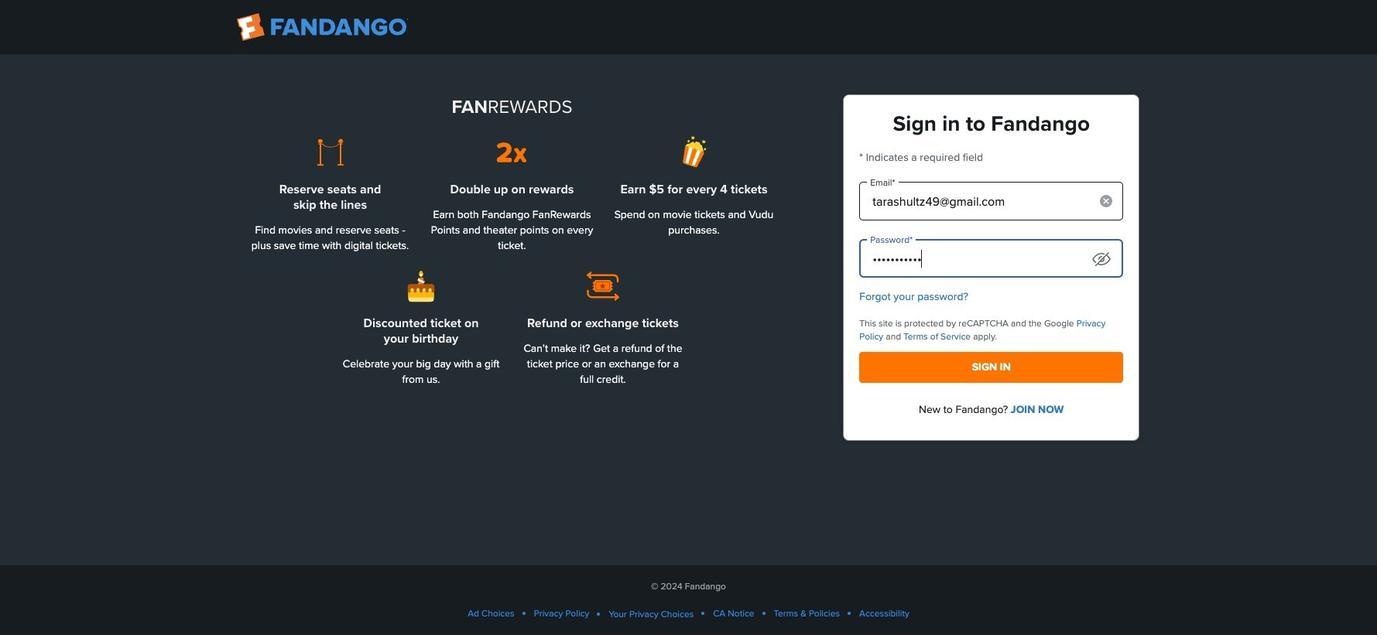 Task type: locate. For each thing, give the bounding box(es) containing it.
  text field
[[860, 182, 1124, 221]]

  password field
[[860, 239, 1124, 278]]

None submit
[[860, 352, 1124, 383]]



Task type: vqa. For each thing, say whether or not it's contained in the screenshot.
Fandango home image
yes



Task type: describe. For each thing, give the bounding box(es) containing it.
password hide image
[[1093, 252, 1111, 266]]

fandango home image
[[237, 13, 408, 41]]



